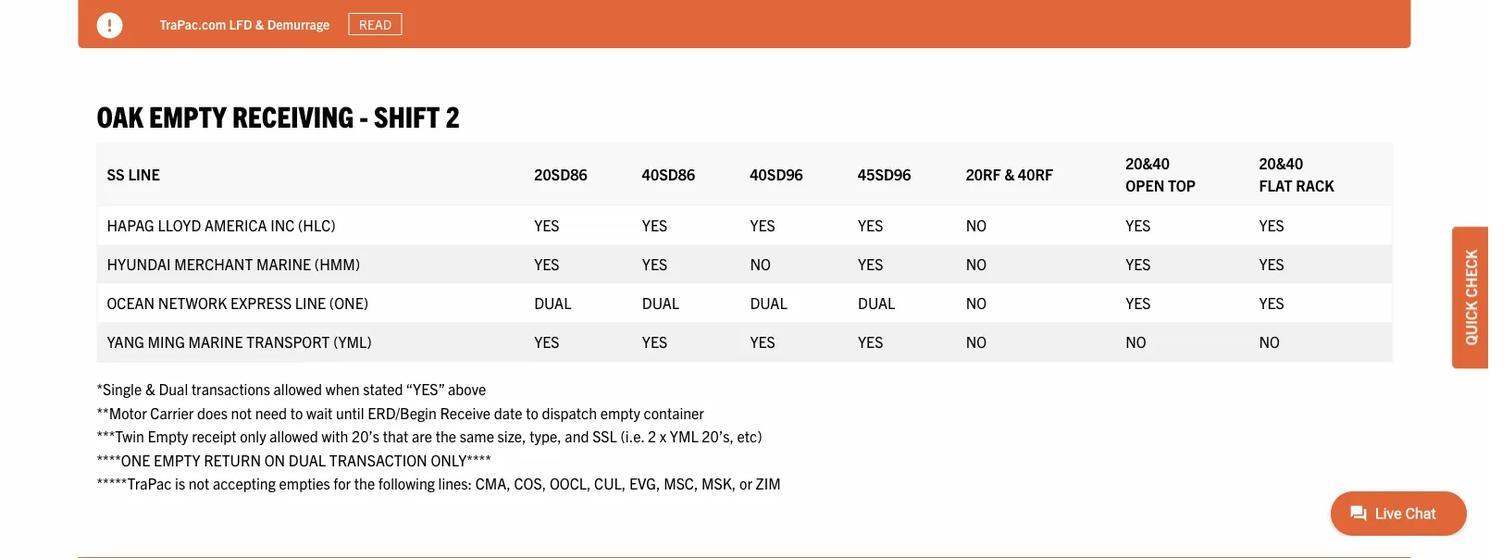 Task type: describe. For each thing, give the bounding box(es) containing it.
evg, inside *single & dual transactions allowed when stated "yes" above **motor carrier does not need to wait until erd/begin receive date to dispatch empty container ***twin empty receipt only allowed with 20's that are the same size, type, and ssl (i.e. 2 x yml 20's, etc) ****one empty return on dual transaction only**** *****trapac is not accepting empties for the following lines: cma, cos, oocl, cul, evg, msc, msk, or zim
[[629, 474, 660, 493]]

1 *****trapac from the top
[[97, 22, 172, 41]]

flat
[[1259, 176, 1293, 194]]

(hmm)
[[315, 254, 360, 273]]

ocean
[[107, 293, 155, 312]]

2 inside *single & dual transactions allowed when stated "yes" above **motor carrier does not need to wait until erd/begin receive date to dispatch empty container ***twin empty receipt only allowed with 20's that are the same size, type, and ssl (i.e. 2 x yml 20's, etc) ****one empty return on dual transaction only**** *****trapac is not accepting empties for the following lines: cma, cos, oocl, cul, evg, msc, msk, or zim
[[648, 427, 656, 446]]

empty inside *single & dual transactions allowed when stated "yes" above **motor carrier does not need to wait until erd/begin receive date to dispatch empty container ***twin empty receipt only allowed with 20's that are the same size, type, and ssl (i.e. 2 x yml 20's, etc) ****one empty return on dual transaction only**** *****trapac is not accepting empties for the following lines: cma, cos, oocl, cul, evg, msc, msk, or zim
[[154, 451, 200, 469]]

merchant
[[174, 254, 253, 273]]

20&40 for open
[[1126, 153, 1170, 172]]

0 vertical spatial empty
[[149, 98, 227, 134]]

1 for from the top
[[334, 22, 351, 41]]

msk, inside *single & dual transactions allowed when stated "yes" above **motor carrier does not need to wait until erd/begin receive date to dispatch empty container ***twin empty receipt only allowed with 20's that are the same size, type, and ssl (i.e. 2 x yml 20's, etc) ****one empty return on dual transaction only**** *****trapac is not accepting empties for the following lines: cma, cos, oocl, cul, evg, msc, msk, or zim
[[702, 474, 736, 493]]

hyundai
[[107, 254, 171, 273]]

2 vertical spatial the
[[354, 474, 375, 493]]

20&40 flat rack
[[1259, 153, 1335, 194]]

20&40 open top
[[1126, 153, 1196, 194]]

network
[[158, 293, 227, 312]]

same
[[460, 427, 494, 446]]

(yml)
[[333, 332, 372, 351]]

hapag
[[107, 215, 154, 234]]

& for *single & dual transactions allowed when stated "yes" above **motor carrier does not need to wait until erd/begin receive date to dispatch empty container ***twin empty receipt only allowed with 20's that are the same size, type, and ssl (i.e. 2 x yml 20's, etc) ****one empty return on dual transaction only**** *****trapac is not accepting empties for the following lines: cma, cos, oocl, cul, evg, msc, msk, or zim
[[145, 380, 155, 398]]

trapac.com lfd & demurrage
[[160, 15, 330, 32]]

is inside *single & dual transactions allowed when stated "yes" above **motor carrier does not need to wait until erd/begin receive date to dispatch empty container ***twin empty receipt only allowed with 20's that are the same size, type, and ssl (i.e. 2 x yml 20's, etc) ****one empty return on dual transaction only**** *****trapac is not accepting empties for the following lines: cma, cos, oocl, cul, evg, msc, msk, or zim
[[175, 474, 185, 493]]

0 horizontal spatial 2
[[446, 98, 460, 134]]

check
[[1462, 250, 1480, 298]]

yang
[[107, 332, 144, 351]]

cma, inside *single & dual transactions allowed when stated "yes" above **motor carrier does not need to wait until erd/begin receive date to dispatch empty container ***twin empty receipt only allowed with 20's that are the same size, type, and ssl (i.e. 2 x yml 20's, etc) ****one empty return on dual transaction only**** *****trapac is not accepting empties for the following lines: cma, cos, oocl, cul, evg, msc, msk, or zim
[[476, 474, 511, 493]]

20sd86
[[534, 165, 587, 183]]

1 accepting from the top
[[213, 22, 276, 41]]

1 cma, from the top
[[476, 22, 511, 41]]

trapac.com
[[160, 15, 226, 32]]

america
[[204, 215, 267, 234]]

quick
[[1462, 301, 1480, 346]]

open
[[1126, 176, 1165, 194]]

dual inside *single & dual transactions allowed when stated "yes" above **motor carrier does not need to wait until erd/begin receive date to dispatch empty container ***twin empty receipt only allowed with 20's that are the same size, type, and ssl (i.e. 2 x yml 20's, etc) ****one empty return on dual transaction only**** *****trapac is not accepting empties for the following lines: cma, cos, oocl, cul, evg, msc, msk, or zim
[[289, 451, 326, 469]]

ssl
[[593, 427, 617, 446]]

wait
[[306, 403, 333, 422]]

above
[[448, 380, 486, 398]]

dual
[[159, 380, 188, 398]]

quick check
[[1462, 250, 1480, 346]]

*****trapac inside *single & dual transactions allowed when stated "yes" above **motor carrier does not need to wait until erd/begin receive date to dispatch empty container ***twin empty receipt only allowed with 20's that are the same size, type, and ssl (i.e. 2 x yml 20's, etc) ****one empty return on dual transaction only**** *****trapac is not accepting empties for the following lines: cma, cos, oocl, cul, evg, msc, msk, or zim
[[97, 474, 172, 493]]

date
[[494, 403, 522, 422]]

-
[[360, 98, 368, 134]]

(hlc)
[[298, 215, 336, 234]]

receiving
[[232, 98, 354, 134]]

inc
[[270, 215, 295, 234]]

marine for (hmm)
[[256, 254, 311, 273]]

receive
[[440, 403, 491, 422]]

transaction
[[329, 451, 427, 469]]

45sd96
[[858, 165, 911, 183]]

empty
[[148, 427, 188, 446]]

shift
[[374, 98, 440, 134]]

cul, inside *single & dual transactions allowed when stated "yes" above **motor carrier does not need to wait until erd/begin receive date to dispatch empty container ***twin empty receipt only allowed with 20's that are the same size, type, and ssl (i.e. 2 x yml 20's, etc) ****one empty return on dual transaction only**** *****trapac is not accepting empties for the following lines: cma, cos, oocl, cul, evg, msc, msk, or zim
[[594, 474, 626, 493]]

transactions
[[191, 380, 270, 398]]

1 cul, from the top
[[594, 22, 626, 41]]

carrier
[[150, 403, 194, 422]]

1 is from the top
[[175, 22, 185, 41]]

(i.e.
[[621, 427, 644, 446]]

yang ming marine transport (yml)
[[107, 332, 372, 351]]

when
[[326, 380, 360, 398]]

***twin
[[97, 427, 144, 446]]

20rf & 40rf
[[966, 165, 1053, 183]]

oak empty receiving                - shift 2
[[97, 98, 460, 134]]

rack
[[1296, 176, 1335, 194]]

erd/begin
[[368, 403, 437, 422]]

40sd96
[[750, 165, 803, 183]]

*single & dual transactions allowed when stated "yes" above **motor carrier does not need to wait until erd/begin receive date to dispatch empty container ***twin empty receipt only allowed with 20's that are the same size, type, and ssl (i.e. 2 x yml 20's, etc) ****one empty return on dual transaction only**** *****trapac is not accepting empties for the following lines: cma, cos, oocl, cul, evg, msc, msk, or zim
[[97, 380, 781, 493]]

read
[[359, 16, 392, 32]]

are
[[412, 427, 432, 446]]

2 vertical spatial not
[[189, 474, 209, 493]]

oak
[[97, 98, 143, 134]]

20&40 for flat
[[1259, 153, 1303, 172]]

container
[[644, 403, 704, 422]]

2 to from the left
[[526, 403, 538, 422]]

(one)
[[329, 293, 368, 312]]

1 zim from the top
[[756, 22, 781, 41]]

40sd86
[[642, 165, 695, 183]]

1 vertical spatial not
[[231, 403, 252, 422]]

x
[[660, 427, 667, 446]]

with
[[322, 427, 348, 446]]

until
[[336, 403, 364, 422]]

empties inside *single & dual transactions allowed when stated "yes" above **motor carrier does not need to wait until erd/begin receive date to dispatch empty container ***twin empty receipt only allowed with 20's that are the same size, type, and ssl (i.e. 2 x yml 20's, etc) ****one empty return on dual transaction only**** *****trapac is not accepting empties for the following lines: cma, cos, oocl, cul, evg, msc, msk, or zim
[[279, 474, 330, 493]]

that
[[383, 427, 408, 446]]

1 msc, from the top
[[664, 22, 698, 41]]



Task type: vqa. For each thing, say whether or not it's contained in the screenshot.


Task type: locate. For each thing, give the bounding box(es) containing it.
does
[[197, 403, 228, 422]]

allowed
[[274, 380, 322, 398], [270, 427, 318, 446]]

2 lines: from the top
[[438, 474, 472, 493]]

0 vertical spatial cos,
[[514, 22, 546, 41]]

0 vertical spatial cma,
[[476, 22, 511, 41]]

0 vertical spatial line
[[128, 165, 160, 183]]

lines: right read link
[[438, 22, 472, 41]]

0 vertical spatial following
[[378, 22, 435, 41]]

1 vertical spatial following
[[378, 474, 435, 493]]

for left read
[[334, 22, 351, 41]]

2 20&40 from the left
[[1259, 153, 1303, 172]]

need
[[255, 403, 287, 422]]

0 vertical spatial 2
[[446, 98, 460, 134]]

lloyd
[[158, 215, 201, 234]]

2 zim from the top
[[756, 474, 781, 493]]

express
[[230, 293, 292, 312]]

type,
[[530, 427, 562, 446]]

1 vertical spatial *****trapac
[[97, 474, 172, 493]]

marine for transport
[[188, 332, 243, 351]]

1 horizontal spatial &
[[255, 15, 264, 32]]

read link
[[348, 13, 402, 35]]

the down transaction
[[354, 474, 375, 493]]

*****trapac down ****one
[[97, 474, 172, 493]]

for
[[334, 22, 351, 41], [334, 474, 351, 493]]

0 vertical spatial lines:
[[438, 22, 472, 41]]

not down transactions
[[231, 403, 252, 422]]

empties right lfd
[[279, 22, 330, 41]]

1 vertical spatial empty
[[154, 451, 200, 469]]

is
[[175, 22, 185, 41], [175, 474, 185, 493]]

cos,
[[514, 22, 546, 41], [514, 474, 546, 493]]

0 horizontal spatial marine
[[188, 332, 243, 351]]

solid image
[[97, 12, 123, 38]]

1 evg, from the top
[[629, 22, 660, 41]]

1 lines: from the top
[[438, 22, 472, 41]]

20's
[[352, 427, 380, 446]]

msk,
[[702, 22, 736, 41], [702, 474, 736, 493]]

yml
[[670, 427, 699, 446]]

0 horizontal spatial 20&40
[[1126, 153, 1170, 172]]

1 vertical spatial for
[[334, 474, 351, 493]]

2 msk, from the top
[[702, 474, 736, 493]]

1 vertical spatial cos,
[[514, 474, 546, 493]]

cul,
[[594, 22, 626, 41], [594, 474, 626, 493]]

to left wait
[[290, 403, 303, 422]]

hapag lloyd america inc (hlc)
[[107, 215, 336, 234]]

0 horizontal spatial line
[[128, 165, 160, 183]]

empty
[[600, 403, 640, 422]]

the right are
[[436, 427, 456, 446]]

1 vertical spatial marine
[[188, 332, 243, 351]]

2 right shift on the left top
[[446, 98, 460, 134]]

0 vertical spatial for
[[334, 22, 351, 41]]

size,
[[498, 427, 526, 446]]

0 vertical spatial zim
[[756, 22, 781, 41]]

20&40 up flat
[[1259, 153, 1303, 172]]

1 vertical spatial cul,
[[594, 474, 626, 493]]

dispatch
[[542, 403, 597, 422]]

1 horizontal spatial line
[[295, 293, 326, 312]]

& right lfd
[[255, 15, 264, 32]]

accepting down return
[[213, 474, 276, 493]]

0 vertical spatial allowed
[[274, 380, 322, 398]]

1 vertical spatial the
[[436, 427, 456, 446]]

*single
[[97, 380, 142, 398]]

*****trapac
[[97, 22, 172, 41], [97, 474, 172, 493]]

top
[[1168, 176, 1196, 194]]

oocl, inside *single & dual transactions allowed when stated "yes" above **motor carrier does not need to wait until erd/begin receive date to dispatch empty container ***twin empty receipt only allowed with 20's that are the same size, type, and ssl (i.e. 2 x yml 20's, etc) ****one empty return on dual transaction only**** *****trapac is not accepting empties for the following lines: cma, cos, oocl, cul, evg, msc, msk, or zim
[[550, 474, 591, 493]]

evg,
[[629, 22, 660, 41], [629, 474, 660, 493]]

not left lfd
[[189, 22, 209, 41]]

allowed up on
[[270, 427, 318, 446]]

2
[[446, 98, 460, 134], [648, 427, 656, 446]]

stated
[[363, 380, 403, 398]]

only****
[[431, 451, 491, 469]]

1 following from the top
[[378, 22, 435, 41]]

no
[[966, 215, 987, 234], [750, 254, 771, 273], [966, 254, 987, 273], [966, 293, 987, 312], [966, 332, 987, 351], [1126, 332, 1146, 351], [1259, 332, 1280, 351]]

&
[[255, 15, 264, 32], [1005, 165, 1015, 183], [145, 380, 155, 398]]

1 vertical spatial evg,
[[629, 474, 660, 493]]

not
[[189, 22, 209, 41], [231, 403, 252, 422], [189, 474, 209, 493]]

transport
[[246, 332, 330, 351]]

1 vertical spatial accepting
[[213, 474, 276, 493]]

to
[[290, 403, 303, 422], [526, 403, 538, 422]]

0 vertical spatial cul,
[[594, 22, 626, 41]]

1 vertical spatial msk,
[[702, 474, 736, 493]]

1 vertical spatial 2
[[648, 427, 656, 446]]

1 vertical spatial &
[[1005, 165, 1015, 183]]

20&40
[[1126, 153, 1170, 172], [1259, 153, 1303, 172]]

msc, inside *single & dual transactions allowed when stated "yes" above **motor carrier does not need to wait until erd/begin receive date to dispatch empty container ***twin empty receipt only allowed with 20's that are the same size, type, and ssl (i.e. 2 x yml 20's, etc) ****one empty return on dual transaction only**** *****trapac is not accepting empties for the following lines: cma, cos, oocl, cul, evg, msc, msk, or zim
[[664, 474, 698, 493]]

*****trapac is not accepting empties for the following lines: cma, cos, oocl, cul, evg, msc, msk, or zim
[[97, 22, 781, 41]]

1 vertical spatial line
[[295, 293, 326, 312]]

1 vertical spatial or
[[740, 474, 752, 493]]

**motor
[[97, 403, 147, 422]]

1 vertical spatial zim
[[756, 474, 781, 493]]

0 horizontal spatial &
[[145, 380, 155, 398]]

1 vertical spatial empties
[[279, 474, 330, 493]]

0 vertical spatial &
[[255, 15, 264, 32]]

1 to from the left
[[290, 403, 303, 422]]

ss line
[[107, 165, 160, 183]]

on
[[264, 451, 285, 469]]

to right date
[[526, 403, 538, 422]]

hyundai merchant marine (hmm)
[[107, 254, 360, 273]]

cos, inside *single & dual transactions allowed when stated "yes" above **motor carrier does not need to wait until erd/begin receive date to dispatch empty container ***twin empty receipt only allowed with 20's that are the same size, type, and ssl (i.e. 2 x yml 20's, etc) ****one empty return on dual transaction only**** *****trapac is not accepting empties for the following lines: cma, cos, oocl, cul, evg, msc, msk, or zim
[[514, 474, 546, 493]]

0 vertical spatial msk,
[[702, 22, 736, 41]]

ss
[[107, 165, 125, 183]]

is left lfd
[[175, 22, 185, 41]]

1 horizontal spatial 2
[[648, 427, 656, 446]]

ocean network express line (one)
[[107, 293, 368, 312]]

yes
[[534, 215, 560, 234], [642, 215, 668, 234], [750, 215, 775, 234], [858, 215, 883, 234], [1126, 215, 1151, 234], [1259, 215, 1285, 234], [534, 254, 560, 273], [642, 254, 668, 273], [858, 254, 883, 273], [1126, 254, 1151, 273], [1259, 254, 1285, 273], [1126, 293, 1151, 312], [1259, 293, 1285, 312], [534, 332, 560, 351], [642, 332, 668, 351], [750, 332, 775, 351], [858, 332, 883, 351]]

zim inside *single & dual transactions allowed when stated "yes" above **motor carrier does not need to wait until erd/begin receive date to dispatch empty container ***twin empty receipt only allowed with 20's that are the same size, type, and ssl (i.e. 2 x yml 20's, etc) ****one empty return on dual transaction only**** *****trapac is not accepting empties for the following lines: cma, cos, oocl, cul, evg, msc, msk, or zim
[[756, 474, 781, 493]]

1 oocl, from the top
[[550, 22, 591, 41]]

receipt
[[192, 427, 236, 446]]

****one
[[97, 451, 150, 469]]

is down empty
[[175, 474, 185, 493]]

empties down on
[[279, 474, 330, 493]]

or inside *single & dual transactions allowed when stated "yes" above **motor carrier does not need to wait until erd/begin receive date to dispatch empty container ***twin empty receipt only allowed with 20's that are the same size, type, and ssl (i.e. 2 x yml 20's, etc) ****one empty return on dual transaction only**** *****trapac is not accepting empties for the following lines: cma, cos, oocl, cul, evg, msc, msk, or zim
[[740, 474, 752, 493]]

2 left x
[[648, 427, 656, 446]]

1 or from the top
[[740, 22, 752, 41]]

2 is from the top
[[175, 474, 185, 493]]

2 vertical spatial &
[[145, 380, 155, 398]]

1 horizontal spatial to
[[526, 403, 538, 422]]

0 vertical spatial msc,
[[664, 22, 698, 41]]

20&40 inside 20&40 flat rack
[[1259, 153, 1303, 172]]

accepting up oak empty receiving                - shift 2
[[213, 22, 276, 41]]

2 *****trapac from the top
[[97, 474, 172, 493]]

lines: inside *single & dual transactions allowed when stated "yes" above **motor carrier does not need to wait until erd/begin receive date to dispatch empty container ***twin empty receipt only allowed with 20's that are the same size, type, and ssl (i.e. 2 x yml 20's, etc) ****one empty return on dual transaction only**** *****trapac is not accepting empties for the following lines: cma, cos, oocl, cul, evg, msc, msk, or zim
[[438, 474, 472, 493]]

20rf
[[966, 165, 1001, 183]]

marine down ocean network express line (one)
[[188, 332, 243, 351]]

2 accepting from the top
[[213, 474, 276, 493]]

1 vertical spatial is
[[175, 474, 185, 493]]

20&40 up 'open'
[[1126, 153, 1170, 172]]

1 empties from the top
[[279, 22, 330, 41]]

& left dual
[[145, 380, 155, 398]]

0 vertical spatial evg,
[[629, 22, 660, 41]]

2 horizontal spatial &
[[1005, 165, 1015, 183]]

0 vertical spatial accepting
[[213, 22, 276, 41]]

2 or from the top
[[740, 474, 752, 493]]

0 vertical spatial marine
[[256, 254, 311, 273]]

2 cul, from the top
[[594, 474, 626, 493]]

dual
[[534, 293, 571, 312], [642, 293, 679, 312], [750, 293, 787, 312], [858, 293, 895, 312], [289, 451, 326, 469]]

empty down empty
[[154, 451, 200, 469]]

oocl,
[[550, 22, 591, 41], [550, 474, 591, 493]]

marine
[[256, 254, 311, 273], [188, 332, 243, 351]]

empty right oak
[[149, 98, 227, 134]]

return
[[204, 451, 261, 469]]

0 vertical spatial not
[[189, 22, 209, 41]]

1 vertical spatial allowed
[[270, 427, 318, 446]]

lines: down only****
[[438, 474, 472, 493]]

marine down inc
[[256, 254, 311, 273]]

following inside *single & dual transactions allowed when stated "yes" above **motor carrier does not need to wait until erd/begin receive date to dispatch empty container ***twin empty receipt only allowed with 20's that are the same size, type, and ssl (i.e. 2 x yml 20's, etc) ****one empty return on dual transaction only**** *****trapac is not accepting empties for the following lines: cma, cos, oocl, cul, evg, msc, msk, or zim
[[378, 474, 435, 493]]

& left 40rf
[[1005, 165, 1015, 183]]

or
[[740, 22, 752, 41], [740, 474, 752, 493]]

empties
[[279, 22, 330, 41], [279, 474, 330, 493]]

0 vertical spatial is
[[175, 22, 185, 41]]

accepting inside *single & dual transactions allowed when stated "yes" above **motor carrier does not need to wait until erd/begin receive date to dispatch empty container ***twin empty receipt only allowed with 20's that are the same size, type, and ssl (i.e. 2 x yml 20's, etc) ****one empty return on dual transaction only**** *****trapac is not accepting empties for the following lines: cma, cos, oocl, cul, evg, msc, msk, or zim
[[213, 474, 276, 493]]

line left (one)
[[295, 293, 326, 312]]

quick check link
[[1452, 226, 1489, 369]]

and
[[565, 427, 589, 446]]

for inside *single & dual transactions allowed when stated "yes" above **motor carrier does not need to wait until erd/begin receive date to dispatch empty container ***twin empty receipt only allowed with 20's that are the same size, type, and ssl (i.e. 2 x yml 20's, etc) ****one empty return on dual transaction only**** *****trapac is not accepting empties for the following lines: cma, cos, oocl, cul, evg, msc, msk, or zim
[[334, 474, 351, 493]]

2 for from the top
[[334, 474, 351, 493]]

1 msk, from the top
[[702, 22, 736, 41]]

20&40 inside 20&40 open top
[[1126, 153, 1170, 172]]

0 vertical spatial oocl,
[[550, 22, 591, 41]]

the
[[354, 22, 375, 41], [436, 427, 456, 446], [354, 474, 375, 493]]

0 vertical spatial empties
[[279, 22, 330, 41]]

lfd
[[229, 15, 252, 32]]

1 vertical spatial oocl,
[[550, 474, 591, 493]]

2 empties from the top
[[279, 474, 330, 493]]

following up shift on the left top
[[378, 22, 435, 41]]

allowed up wait
[[274, 380, 322, 398]]

& for 20rf & 40rf
[[1005, 165, 1015, 183]]

line right ss
[[128, 165, 160, 183]]

2 cos, from the top
[[514, 474, 546, 493]]

not down return
[[189, 474, 209, 493]]

etc)
[[737, 427, 762, 446]]

1 horizontal spatial 20&40
[[1259, 153, 1303, 172]]

1 vertical spatial cma,
[[476, 474, 511, 493]]

2 evg, from the top
[[629, 474, 660, 493]]

"yes"
[[406, 380, 445, 398]]

1 vertical spatial msc,
[[664, 474, 698, 493]]

ming
[[148, 332, 185, 351]]

& inside *single & dual transactions allowed when stated "yes" above **motor carrier does not need to wait until erd/begin receive date to dispatch empty container ***twin empty receipt only allowed with 20's that are the same size, type, and ssl (i.e. 2 x yml 20's, etc) ****one empty return on dual transaction only**** *****trapac is not accepting empties for the following lines: cma, cos, oocl, cul, evg, msc, msk, or zim
[[145, 380, 155, 398]]

lines:
[[438, 22, 472, 41], [438, 474, 472, 493]]

2 following from the top
[[378, 474, 435, 493]]

line
[[128, 165, 160, 183], [295, 293, 326, 312]]

zim
[[756, 22, 781, 41], [756, 474, 781, 493]]

0 horizontal spatial to
[[290, 403, 303, 422]]

1 horizontal spatial marine
[[256, 254, 311, 273]]

2 msc, from the top
[[664, 474, 698, 493]]

2 cma, from the top
[[476, 474, 511, 493]]

0 vertical spatial or
[[740, 22, 752, 41]]

demurrage
[[267, 15, 330, 32]]

the right demurrage
[[354, 22, 375, 41]]

empty
[[149, 98, 227, 134], [154, 451, 200, 469]]

1 vertical spatial lines:
[[438, 474, 472, 493]]

2 oocl, from the top
[[550, 474, 591, 493]]

1 20&40 from the left
[[1126, 153, 1170, 172]]

for down transaction
[[334, 474, 351, 493]]

1 cos, from the top
[[514, 22, 546, 41]]

20's,
[[702, 427, 734, 446]]

only
[[240, 427, 266, 446]]

0 vertical spatial *****trapac
[[97, 22, 172, 41]]

following down transaction
[[378, 474, 435, 493]]

40rf
[[1018, 165, 1053, 183]]

*****trapac up oak
[[97, 22, 172, 41]]

0 vertical spatial the
[[354, 22, 375, 41]]



